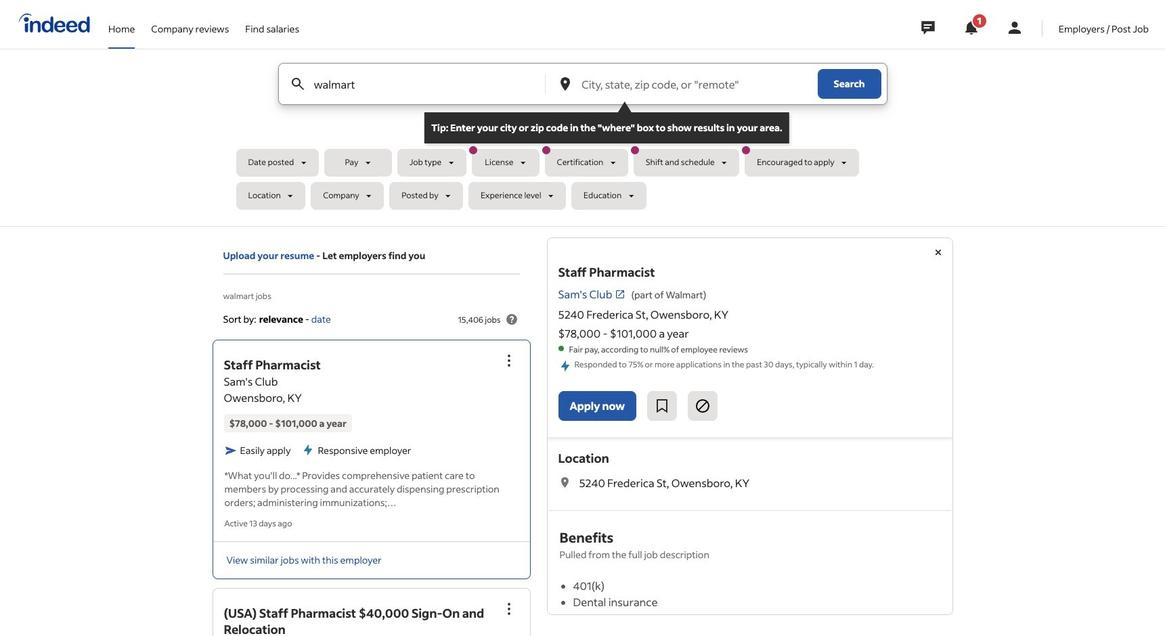 Task type: locate. For each thing, give the bounding box(es) containing it.
help icon image
[[504, 312, 520, 328]]

job actions for (usa) staff pharmacist $40,000 sign-on and relocation is collapsed image
[[501, 601, 517, 617]]

None search field
[[236, 63, 929, 215]]

Edit location text field
[[579, 64, 812, 104]]

sam's club (opens in a new tab) image
[[615, 289, 626, 300]]

not interested image
[[695, 398, 711, 415]]



Task type: vqa. For each thing, say whether or not it's contained in the screenshot.
Sam's Club (opens in a new tab) image
yes



Task type: describe. For each thing, give the bounding box(es) containing it.
close job details image
[[930, 244, 946, 261]]

save this job image
[[654, 398, 670, 415]]

search: Job title, keywords, or company text field
[[311, 64, 523, 104]]

account image
[[1007, 20, 1023, 36]]

messages unread count 0 image
[[920, 14, 937, 41]]

job actions for staff pharmacist is collapsed image
[[501, 353, 517, 369]]



